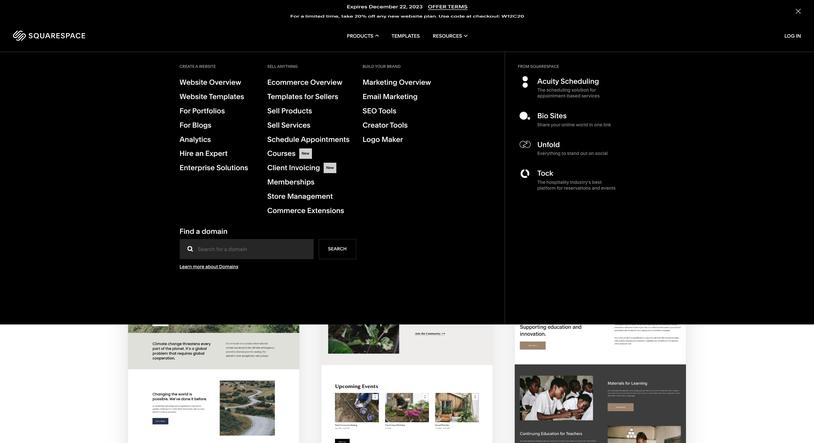 Task type: describe. For each thing, give the bounding box(es) containing it.
unfold
[[538, 140, 560, 149]]

find
[[180, 227, 194, 236]]

w12c20
[[502, 12, 524, 18]]

roseti image
[[322, 245, 493, 444]]

log             in
[[785, 33, 802, 39]]

schedule
[[267, 135, 299, 144]]

for portfolios
[[180, 107, 225, 115]]

preview lusaka
[[573, 359, 629, 367]]

0 horizontal spatial you
[[548, 61, 557, 68]]

hire an expert link
[[180, 149, 254, 159]]

personal
[[526, 67, 547, 74]]

brand
[[387, 64, 401, 69]]

services
[[582, 93, 600, 99]]

designs
[[218, 113, 236, 119]]

domain
[[202, 227, 228, 236]]

1 vertical spatial website
[[199, 64, 216, 69]]

for inside tock the hospitality industry's best platform for reservations and events
[[557, 185, 563, 191]]

overview for for
[[310, 78, 343, 87]]

photography
[[201, 142, 228, 148]]

sell anything
[[267, 64, 298, 69]]

services for sell services
[[281, 121, 311, 130]]

food link
[[269, 152, 287, 158]]

for portfolios link
[[180, 106, 254, 116]]

local
[[269, 133, 281, 138]]

website inside whether you need a portfolio website, an online store, or a personal blog, you can use squarespace's customizable and responsive website templates to get started.
[[554, 74, 573, 80]]

online inside bio sites share your online world in one link
[[562, 122, 575, 128]]

store,
[[644, 61, 658, 68]]

& for personal & cv
[[221, 162, 223, 168]]

podcasts
[[357, 133, 376, 138]]

sell for sell services
[[267, 121, 280, 130]]

clarkson image
[[128, 245, 299, 444]]

preview roseti link
[[381, 354, 434, 372]]

professional services
[[269, 123, 315, 129]]

seo
[[363, 107, 377, 115]]

restaurants link
[[338, 123, 370, 129]]

checkout:
[[473, 12, 500, 18]]

sell services link
[[267, 120, 350, 131]]

schedule appointments link
[[267, 134, 350, 145]]

based
[[567, 93, 581, 99]]

anything
[[277, 64, 298, 69]]

sell products link
[[267, 106, 350, 116]]

profits for community & non-profits
[[317, 142, 331, 148]]

ease.
[[211, 74, 253, 94]]

any inside make any template yours with ease.
[[174, 58, 202, 78]]

in
[[590, 122, 593, 128]]

food
[[269, 152, 281, 158]]

for for for portfolios
[[180, 107, 191, 115]]

industry's
[[570, 179, 591, 185]]

templates
[[575, 74, 599, 80]]

Search for a domain field
[[180, 239, 314, 259]]

& for community & non-profits templates
[[169, 229, 174, 238]]

professional
[[269, 123, 296, 129]]

products inside button
[[347, 33, 374, 39]]

cv
[[225, 162, 231, 168]]

with for start with roseti
[[394, 347, 410, 354]]

restaurants
[[338, 123, 363, 129]]

the scheduling solution for appointment-based services
[[538, 87, 600, 99]]

search
[[328, 246, 347, 252]]

commerce
[[267, 206, 306, 215]]

a for website
[[195, 64, 198, 69]]

non- for community & non-profits templates
[[175, 229, 192, 238]]

1 vertical spatial an
[[195, 149, 204, 158]]

art
[[201, 133, 207, 138]]

world
[[576, 122, 588, 128]]

media & podcasts link
[[338, 133, 383, 138]]

templates for sellers link
[[267, 92, 350, 102]]

& for media & podcasts
[[353, 133, 356, 138]]

community for community & non-profits
[[276, 142, 301, 148]]

for for for a limited time, take 20% off any new website plan. use code at checkout: w12c20
[[290, 12, 299, 18]]

acuity scheduling
[[538, 77, 599, 86]]

memberships
[[267, 178, 315, 187]]

start for start with clarkson
[[173, 347, 193, 354]]

community & non-profits
[[276, 142, 331, 148]]

share
[[538, 122, 550, 128]]

personal & cv
[[201, 162, 231, 168]]

make
[[128, 58, 171, 78]]

commerce extensions
[[267, 206, 344, 215]]

one
[[594, 122, 603, 128]]

search button
[[319, 239, 356, 259]]

creator
[[363, 121, 389, 130]]

all templates
[[201, 123, 229, 129]]

marketing inside the marketing overview link
[[363, 78, 398, 87]]

seo tools
[[363, 107, 397, 115]]

community for community & non-profits templates
[[128, 229, 167, 238]]

health & beauty
[[201, 152, 235, 158]]

media
[[338, 133, 352, 138]]

start with roseti
[[373, 347, 435, 354]]

yours
[[128, 74, 171, 94]]

templates up search for a domain field
[[216, 229, 251, 238]]

the inside the scheduling solution for appointment-based services
[[538, 87, 546, 93]]

enterprise solutions
[[180, 164, 248, 172]]

memberships link
[[267, 177, 350, 188]]

link
[[604, 122, 611, 128]]

website templates
[[180, 92, 244, 101]]

and inside whether you need a portfolio website, an online store, or a personal blog, you can use squarespace's customizable and responsive website templates to get started.
[[665, 67, 674, 74]]

extensions
[[307, 206, 344, 215]]

at
[[466, 12, 472, 18]]

overview for templates
[[209, 78, 241, 87]]

templates inside website templates link
[[209, 92, 244, 101]]

time,
[[326, 12, 340, 18]]

0 horizontal spatial for
[[304, 92, 314, 101]]

products button
[[347, 23, 379, 49]]

tools for creator tools
[[390, 121, 408, 130]]

marketing overview
[[363, 78, 431, 87]]

& for nature & animals
[[422, 123, 425, 129]]

the inside tock the hospitality industry's best platform for reservations and events
[[538, 179, 546, 185]]

professional services link
[[269, 123, 321, 129]]

client invoicing
[[267, 164, 320, 172]]

preview for preview roseti
[[381, 359, 409, 367]]

0 horizontal spatial products
[[281, 107, 312, 115]]

from squarespace
[[518, 64, 559, 69]]

everything to stand out on social
[[538, 151, 608, 156]]

nature & animals link
[[407, 123, 450, 129]]

templates inside templates for sellers link
[[267, 92, 303, 101]]

sell for sell anything
[[267, 64, 276, 69]]

community & non-profits link
[[269, 142, 331, 148]]

use
[[583, 67, 591, 74]]

store
[[267, 192, 286, 201]]

hospitality
[[547, 179, 569, 185]]

events
[[601, 185, 616, 191]]

logo maker
[[363, 135, 403, 144]]

website overview
[[180, 78, 241, 87]]

learn more about domains
[[180, 264, 238, 270]]

and inside tock the hospitality industry's best platform for reservations and events
[[592, 185, 600, 191]]

website,
[[598, 61, 619, 68]]



Task type: locate. For each thing, give the bounding box(es) containing it.
1 vertical spatial any
[[174, 58, 202, 78]]

to left stand
[[562, 151, 566, 156]]

0 horizontal spatial preview
[[381, 359, 409, 367]]

1 vertical spatial roseti
[[411, 359, 434, 367]]

responsive
[[526, 74, 553, 80]]

for inside the scheduling solution for appointment-based services
[[590, 87, 596, 93]]

1 vertical spatial products
[[281, 107, 312, 115]]

template
[[206, 58, 276, 78]]

overview up email marketing link
[[399, 78, 431, 87]]

1 horizontal spatial preview
[[573, 359, 601, 367]]

1 vertical spatial profits
[[192, 229, 214, 238]]

out
[[581, 151, 588, 156]]

for right platform
[[557, 185, 563, 191]]

a right find
[[196, 227, 200, 236]]

1 horizontal spatial to
[[601, 74, 606, 80]]

profits for community & non-profits templates
[[192, 229, 214, 238]]

2 vertical spatial website
[[554, 74, 573, 80]]

solutions
[[217, 164, 248, 172]]

products
[[347, 33, 374, 39], [281, 107, 312, 115]]

website down need
[[554, 74, 573, 80]]

fashion link
[[269, 113, 293, 119]]

services inside sell services link
[[281, 121, 311, 130]]

tools inside seo tools link
[[379, 107, 397, 115]]

ecommerce overview
[[267, 78, 343, 87]]

services
[[281, 121, 311, 130], [297, 123, 315, 129]]

1 horizontal spatial profits
[[317, 142, 331, 148]]

tools for seo tools
[[379, 107, 397, 115]]

overview up sellers
[[310, 78, 343, 87]]

0 vertical spatial for
[[290, 12, 299, 18]]

1 vertical spatial non-
[[175, 229, 192, 238]]

0 horizontal spatial new
[[302, 151, 310, 156]]

blogs
[[192, 121, 212, 130]]

sell for sell products
[[267, 107, 280, 115]]

2 horizontal spatial for
[[590, 87, 596, 93]]

ecommerce
[[267, 78, 309, 87]]

1 horizontal spatial products
[[347, 33, 374, 39]]

preview lusaka link
[[573, 354, 629, 372]]

0 vertical spatial roseti
[[412, 347, 435, 354]]

online down sites
[[562, 122, 575, 128]]

0 vertical spatial tools
[[379, 107, 397, 115]]

with left clarkson
[[194, 347, 211, 354]]

your down sites
[[551, 122, 561, 128]]

0 vertical spatial the
[[538, 87, 546, 93]]

0 horizontal spatial an
[[195, 149, 204, 158]]

marketing inside email marketing link
[[383, 92, 418, 101]]

for left blogs
[[180, 121, 191, 130]]

0 vertical spatial an
[[620, 61, 626, 68]]

online inside whether you need a portfolio website, an online store, or a personal blog, you can use squarespace's customizable and responsive website templates to get started.
[[628, 61, 643, 68]]

overview for marketing
[[399, 78, 431, 87]]

1 vertical spatial online
[[562, 122, 575, 128]]

1 horizontal spatial any
[[377, 12, 386, 18]]

started.
[[616, 74, 635, 80]]

1 overview from the left
[[209, 78, 241, 87]]

3 sell from the top
[[267, 121, 280, 130]]

make any template yours with ease. main content
[[0, 0, 815, 444]]

1 horizontal spatial overview
[[310, 78, 343, 87]]

products down "20%"
[[347, 33, 374, 39]]

enterprise solutions link
[[180, 163, 254, 173]]

best
[[592, 179, 602, 185]]

in
[[796, 33, 802, 39]]

events
[[338, 142, 352, 148]]

tools down seo tools link
[[390, 121, 408, 130]]

services inside make any template yours with ease. main content
[[297, 123, 315, 129]]

analytics
[[180, 135, 211, 144]]

services for professional services
[[297, 123, 315, 129]]

you left need
[[548, 61, 557, 68]]

1 vertical spatial community
[[128, 229, 167, 238]]

popular designs
[[201, 113, 236, 119]]

business
[[282, 133, 301, 138]]

sell down fashion
[[267, 121, 280, 130]]

with inside make any template yours with ease.
[[175, 74, 207, 94]]

0 vertical spatial to
[[601, 74, 606, 80]]

for blogs
[[180, 121, 212, 130]]

start with clarkson button
[[173, 341, 254, 359]]

website
[[180, 78, 208, 87], [180, 92, 208, 101]]

and left events
[[592, 185, 600, 191]]

a right need
[[572, 61, 575, 68]]

from
[[518, 64, 530, 69]]

nature
[[407, 123, 421, 129]]

a
[[301, 12, 304, 18], [572, 61, 575, 68], [666, 61, 669, 68], [195, 64, 198, 69], [196, 227, 200, 236]]

2 website from the top
[[180, 92, 208, 101]]

overview inside 'link'
[[310, 78, 343, 87]]

create a website
[[180, 64, 216, 69]]

1 website from the top
[[180, 78, 208, 87]]

1 horizontal spatial your
[[551, 122, 561, 128]]

roseti inside button
[[412, 347, 435, 354]]

for blogs link
[[180, 120, 254, 131]]

1 horizontal spatial and
[[665, 67, 674, 74]]

popular
[[201, 113, 217, 119]]

a left limited
[[301, 12, 304, 18]]

0 horizontal spatial any
[[174, 58, 202, 78]]

sell services
[[267, 121, 311, 130]]

1 horizontal spatial community
[[276, 142, 301, 148]]

1 vertical spatial new
[[326, 166, 334, 170]]

and
[[665, 67, 674, 74], [592, 185, 600, 191]]

sites
[[550, 112, 567, 120]]

0 vertical spatial and
[[665, 67, 674, 74]]

1 vertical spatial website
[[180, 92, 208, 101]]

3 overview from the left
[[399, 78, 431, 87]]

preview
[[573, 359, 601, 367], [381, 359, 409, 367]]

preview down start with roseti
[[381, 359, 409, 367]]

0 vertical spatial your
[[375, 64, 386, 69]]

real estate & properties
[[338, 162, 389, 168]]

sell left anything
[[267, 64, 276, 69]]

0 horizontal spatial overview
[[209, 78, 241, 87]]

log
[[785, 33, 795, 39]]

1 horizontal spatial online
[[628, 61, 643, 68]]

customizable
[[630, 67, 663, 74]]

the
[[538, 87, 546, 93], [538, 179, 546, 185]]

0 horizontal spatial to
[[562, 151, 566, 156]]

1 preview from the left
[[573, 359, 601, 367]]

start with clarkson
[[173, 347, 248, 354]]

squarespace logo image
[[13, 31, 85, 41]]

local business
[[269, 133, 301, 138]]

1 sell from the top
[[267, 64, 276, 69]]

2 preview from the left
[[381, 359, 409, 367]]

learn
[[180, 264, 192, 270]]

2 horizontal spatial overview
[[399, 78, 431, 87]]

tools up creator tools
[[379, 107, 397, 115]]

1 vertical spatial for
[[180, 107, 191, 115]]

limited
[[305, 12, 325, 18]]

create
[[180, 64, 195, 69]]

you
[[548, 61, 557, 68], [562, 67, 571, 74]]

your right build
[[375, 64, 386, 69]]

templates down "website overview" link
[[209, 92, 244, 101]]

0 vertical spatial sell
[[267, 64, 276, 69]]

2 vertical spatial sell
[[267, 121, 280, 130]]

products up professional services link
[[281, 107, 312, 115]]

marketing overview link
[[363, 77, 438, 88]]

templates down ecommerce on the top left of page
[[267, 92, 303, 101]]

& for art & design
[[208, 133, 211, 138]]

1 horizontal spatial start
[[373, 347, 392, 354]]

resources button
[[433, 23, 468, 49]]

bio
[[538, 112, 549, 120]]

logo maker link
[[363, 134, 438, 145]]

overview up website templates link
[[209, 78, 241, 87]]

templates link
[[392, 23, 420, 49]]

1 vertical spatial the
[[538, 179, 546, 185]]

can
[[572, 67, 581, 74]]

website for website overview
[[180, 78, 208, 87]]

with up the preview roseti
[[394, 347, 410, 354]]

marketing down build your brand
[[363, 78, 398, 87]]

2 start from the left
[[373, 347, 392, 354]]

for right solution
[[590, 87, 596, 93]]

1 vertical spatial marketing
[[383, 92, 418, 101]]

0 vertical spatial online
[[628, 61, 643, 68]]

2 sell from the top
[[267, 107, 280, 115]]

a for limited
[[301, 12, 304, 18]]

templates down popular designs
[[207, 123, 229, 129]]

tools inside creator tools link
[[390, 121, 408, 130]]

1 start from the left
[[173, 347, 193, 354]]

schedule appointments
[[267, 135, 350, 144]]

website up the for portfolios
[[180, 92, 208, 101]]

roseti down start with roseti
[[411, 359, 434, 367]]

for for for blogs
[[180, 121, 191, 130]]

website right new
[[401, 12, 423, 18]]

1 horizontal spatial for
[[557, 185, 563, 191]]

you left can
[[562, 67, 571, 74]]

1 vertical spatial tools
[[390, 121, 408, 130]]

lusaka image
[[515, 245, 687, 444]]

to left the get
[[601, 74, 606, 80]]

the down acuity
[[538, 87, 546, 93]]

maker
[[382, 135, 403, 144]]

blog,
[[548, 67, 561, 74]]

0 horizontal spatial your
[[375, 64, 386, 69]]

store management
[[267, 192, 333, 201]]

an up started.
[[620, 61, 626, 68]]

0 vertical spatial marketing
[[363, 78, 398, 87]]

0 vertical spatial website
[[401, 12, 423, 18]]

popular designs link
[[201, 113, 242, 119]]

for
[[290, 12, 299, 18], [180, 107, 191, 115], [180, 121, 191, 130]]

code
[[451, 12, 465, 18]]

for up "for blogs"
[[180, 107, 191, 115]]

your inside bio sites share your online world in one link
[[551, 122, 561, 128]]

appointments
[[301, 135, 350, 144]]

1 horizontal spatial new
[[326, 166, 334, 170]]

0 horizontal spatial website
[[199, 64, 216, 69]]

0 vertical spatial any
[[377, 12, 386, 18]]

preview left lusaka
[[573, 359, 601, 367]]

sell up professional
[[267, 107, 280, 115]]

& for community & non-profits
[[302, 142, 305, 148]]

new down the community & non-profits
[[302, 151, 310, 156]]

for left limited
[[290, 12, 299, 18]]

services up business
[[281, 121, 311, 130]]

health & beauty link
[[201, 152, 241, 158]]

0 horizontal spatial online
[[562, 122, 575, 128]]

2 vertical spatial for
[[180, 121, 191, 130]]

your
[[375, 64, 386, 69], [551, 122, 561, 128]]

get
[[607, 74, 615, 80]]

templates down for a limited time, take 20% off any new website plan. use code at checkout: w12c20
[[392, 33, 420, 39]]

1 horizontal spatial an
[[620, 61, 626, 68]]

2 horizontal spatial website
[[554, 74, 573, 80]]

entertainment link
[[269, 162, 306, 168]]

new for courses
[[302, 151, 310, 156]]

0 horizontal spatial and
[[592, 185, 600, 191]]

1 vertical spatial your
[[551, 122, 561, 128]]

0 horizontal spatial non-
[[175, 229, 192, 238]]

website for website templates
[[180, 92, 208, 101]]

an inside whether you need a portfolio website, an online store, or a personal blog, you can use squarespace's customizable and responsive website templates to get started.
[[620, 61, 626, 68]]

2 the from the top
[[538, 179, 546, 185]]

for inside make any template yours with ease. main content
[[290, 12, 299, 18]]

0 horizontal spatial profits
[[192, 229, 214, 238]]

1 horizontal spatial non-
[[306, 142, 317, 148]]

to inside whether you need a portfolio website, an online store, or a personal blog, you can use squarespace's customizable and responsive website templates to get started.
[[601, 74, 606, 80]]

a right create
[[195, 64, 198, 69]]

a right or
[[666, 61, 669, 68]]

creator tools link
[[363, 120, 438, 131]]

with for start with clarkson
[[194, 347, 211, 354]]

with down create
[[175, 74, 207, 94]]

2 overview from the left
[[310, 78, 343, 87]]

community
[[276, 142, 301, 148], [128, 229, 167, 238]]

an right hire
[[195, 149, 204, 158]]

0 horizontal spatial start
[[173, 347, 193, 354]]

portfolios
[[192, 107, 225, 115]]

0 vertical spatial community
[[276, 142, 301, 148]]

build
[[363, 64, 374, 69]]

& for health & beauty
[[216, 152, 219, 158]]

or
[[659, 61, 664, 68]]

marketing down the marketing overview link
[[383, 92, 418, 101]]

roseti up the preview roseti
[[412, 347, 435, 354]]

and right or
[[665, 67, 674, 74]]

services up schedule appointments
[[297, 123, 315, 129]]

all templates link
[[201, 123, 236, 129]]

1 vertical spatial to
[[562, 151, 566, 156]]

1 horizontal spatial you
[[562, 67, 571, 74]]

0 horizontal spatial community
[[128, 229, 167, 238]]

online up started.
[[628, 61, 643, 68]]

website down create a website
[[180, 78, 208, 87]]

1 horizontal spatial website
[[401, 12, 423, 18]]

social
[[595, 151, 608, 156]]

website overview link
[[180, 77, 254, 88]]

seo tools link
[[363, 106, 438, 116]]

0 vertical spatial products
[[347, 33, 374, 39]]

squarespace
[[531, 64, 559, 69]]

0 vertical spatial non-
[[306, 142, 317, 148]]

0 vertical spatial profits
[[317, 142, 331, 148]]

website up website overview at the top
[[199, 64, 216, 69]]

0 vertical spatial website
[[180, 78, 208, 87]]

0 vertical spatial new
[[302, 151, 310, 156]]

1 vertical spatial sell
[[267, 107, 280, 115]]

1 the from the top
[[538, 87, 546, 93]]

the down tock on the top right
[[538, 179, 546, 185]]

preview for preview lusaka
[[573, 359, 601, 367]]

1 vertical spatial and
[[592, 185, 600, 191]]

new
[[388, 12, 399, 18]]

a for domain
[[196, 227, 200, 236]]

non- for community & non-profits
[[306, 142, 317, 148]]

logo
[[363, 135, 380, 144]]

art & design link
[[201, 133, 234, 138]]

new left real
[[326, 166, 334, 170]]

creator tools
[[363, 121, 408, 130]]

for down "ecommerce overview" 'link'
[[304, 92, 314, 101]]

new for client invoicing
[[326, 166, 334, 170]]

non-
[[306, 142, 317, 148], [175, 229, 192, 238]]

start for start with roseti
[[373, 347, 392, 354]]

build your brand
[[363, 64, 401, 69]]

store management link
[[267, 192, 350, 202]]



Task type: vqa. For each thing, say whether or not it's contained in the screenshot.
Tock image
no



